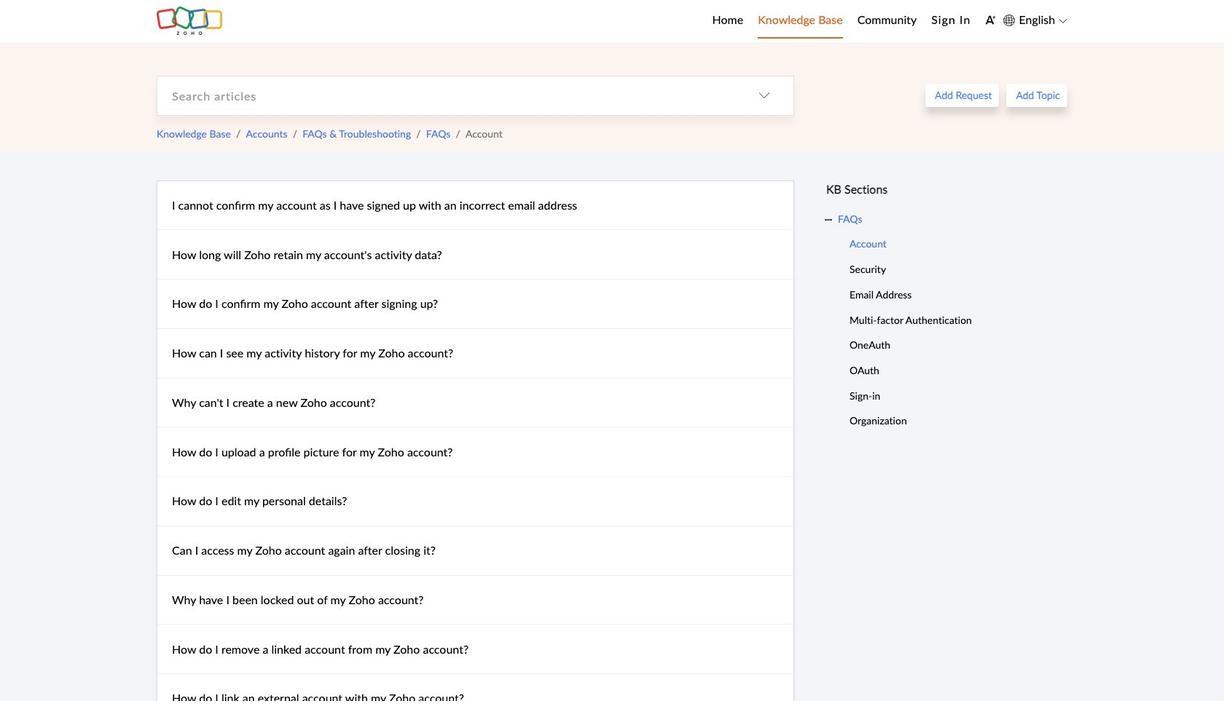 Task type: locate. For each thing, give the bounding box(es) containing it.
user preference element
[[985, 10, 996, 32]]

Search articles field
[[157, 76, 735, 115]]

choose category element
[[735, 76, 794, 115]]



Task type: describe. For each thing, give the bounding box(es) containing it.
choose category image
[[759, 90, 770, 101]]

user preference image
[[985, 15, 996, 25]]

choose languages element
[[1004, 11, 1068, 30]]



Task type: vqa. For each thing, say whether or not it's contained in the screenshot.
"Clear formatting" image
no



